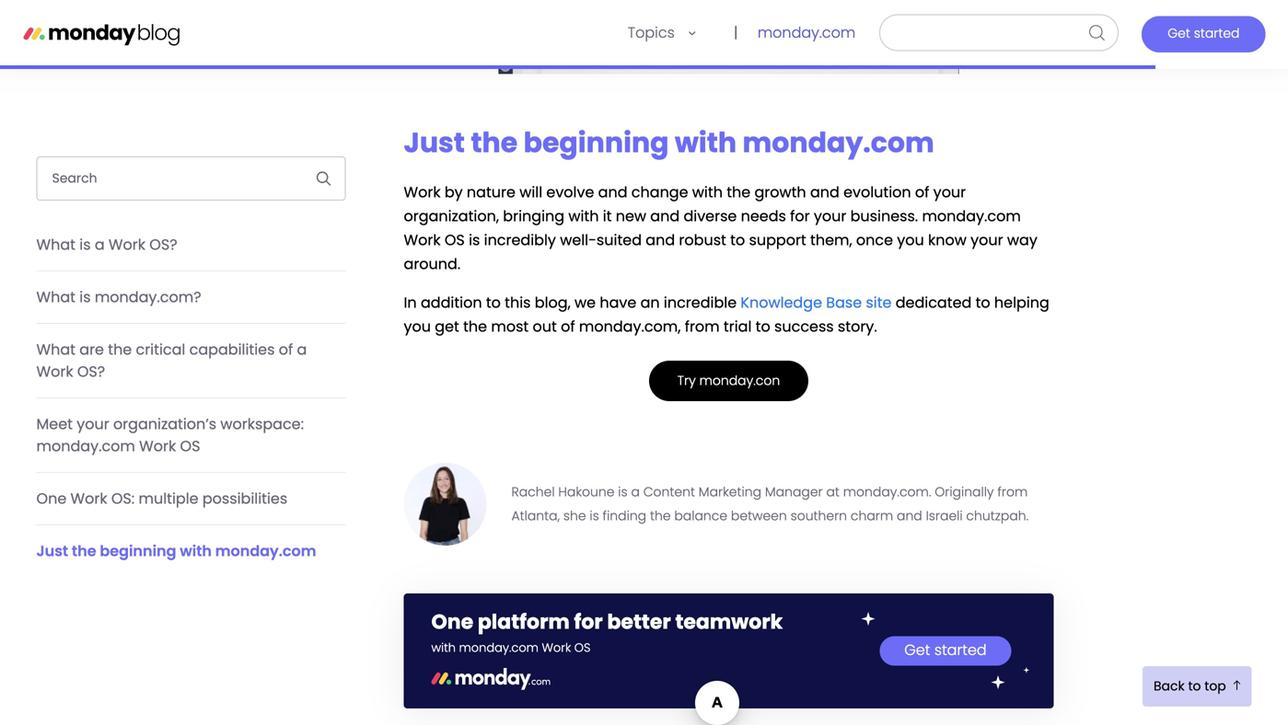 Task type: locate. For each thing, give the bounding box(es) containing it.
1 vertical spatial one
[[432, 608, 474, 636]]

to right the robust
[[731, 230, 745, 250]]

for down growth
[[791, 206, 810, 227]]

work inside one work os: multiple possibilities link
[[70, 489, 107, 509]]

0 vertical spatial started
[[1195, 24, 1240, 42]]

your up know
[[934, 182, 966, 203]]

1 what from the top
[[36, 234, 76, 255]]

from for monday.com,
[[685, 316, 720, 337]]

story.
[[838, 316, 878, 337]]

workspace:
[[221, 414, 304, 435]]

to left helping
[[976, 292, 991, 313]]

to inside button
[[1189, 678, 1202, 696]]

None search field
[[880, 14, 1120, 51]]

search text field
[[880, 14, 1078, 51]]

0 horizontal spatial for
[[574, 608, 603, 636]]

try monday.con
[[678, 372, 781, 390]]

just the beginning with monday.com down multiple on the left bottom
[[36, 541, 316, 562]]

have
[[600, 292, 637, 313]]

a inside "link"
[[95, 234, 105, 255]]

0 vertical spatial a
[[95, 234, 105, 255]]

chutzpah.
[[967, 508, 1029, 525]]

0 vertical spatial you
[[898, 230, 925, 250]]

get
[[435, 316, 460, 337]]

back
[[1154, 678, 1185, 696]]

1 horizontal spatial beginning
[[524, 123, 669, 162]]

of inside dedicated to helping you get the most out of monday.com, from trial to success story.
[[561, 316, 575, 337]]

a up finding
[[631, 484, 640, 502]]

a inside what are the critical capabilities of a work os?
[[297, 339, 307, 360]]

monday.com blog image
[[23, 17, 182, 48]]

knowledge
[[741, 292, 823, 313]]

you inside dedicated to helping you get the most out of monday.com, from trial to success story.
[[404, 316, 431, 337]]

os inside work by nature will evolve and change with the growth and evolution of your organization, bringing with it new and diverse needs for your business. monday.com work os is incredibly well-suited and robust to support them, once you know your way around.
[[445, 230, 465, 250]]

started
[[1195, 24, 1240, 42], [935, 640, 987, 661]]

what inside what are the critical capabilities of a work os?
[[36, 339, 76, 360]]

one up logo
[[432, 608, 474, 636]]

to left top
[[1189, 678, 1202, 696]]

with up change
[[675, 123, 737, 162]]

0 vertical spatial os
[[445, 230, 465, 250]]

with up logo
[[432, 640, 456, 657]]

0 horizontal spatial get started link
[[880, 637, 1012, 666]]

most
[[491, 316, 529, 337]]

get
[[1168, 24, 1191, 42], [905, 640, 931, 661]]

she
[[564, 508, 586, 525]]

0 vertical spatial just
[[404, 123, 465, 162]]

you
[[898, 230, 925, 250], [404, 316, 431, 337]]

0 horizontal spatial from
[[685, 316, 720, 337]]

2 horizontal spatial of
[[916, 182, 930, 203]]

a inside rachel hakoune is a content marketing manager at monday.com. originally from atlanta, she is finding the balance between southern charm and israeli chutzpah.
[[631, 484, 640, 502]]

work up 'meet'
[[36, 362, 73, 382]]

0 horizontal spatial you
[[404, 316, 431, 337]]

0 vertical spatial os?
[[149, 234, 177, 255]]

3 what from the top
[[36, 339, 76, 360]]

organization's
[[113, 414, 217, 435]]

you down "in"
[[404, 316, 431, 337]]

1 vertical spatial started
[[935, 640, 987, 661]]

blog,
[[535, 292, 571, 313]]

change
[[632, 182, 689, 203]]

and down "monday.com."
[[897, 508, 923, 525]]

of
[[916, 182, 930, 203], [561, 316, 575, 337], [279, 339, 293, 360]]

and right growth
[[811, 182, 840, 203]]

0 horizontal spatial os
[[180, 436, 200, 457]]

from
[[685, 316, 720, 337], [998, 484, 1028, 502]]

1 vertical spatial what
[[36, 287, 76, 308]]

a right capabilities
[[297, 339, 307, 360]]

0 vertical spatial get started
[[1168, 24, 1240, 42]]

of up business.
[[916, 182, 930, 203]]

growth
[[755, 182, 807, 203]]

one inside 'one platform for better teamwork with monday.com work os'
[[432, 608, 474, 636]]

0 vertical spatial from
[[685, 316, 720, 337]]

just the beginning with monday.com
[[404, 123, 935, 162], [36, 541, 316, 562]]

incredible
[[664, 292, 737, 313]]

what
[[36, 234, 76, 255], [36, 287, 76, 308], [36, 339, 76, 360]]

and down change
[[651, 206, 680, 227]]

needs
[[741, 206, 787, 227]]

topics link
[[627, 0, 697, 68]]

1 horizontal spatial from
[[998, 484, 1028, 502]]

os? up monday.com?
[[149, 234, 177, 255]]

one for work
[[36, 489, 67, 509]]

is inside work by nature will evolve and change with the growth and evolution of your organization, bringing with it new and diverse needs for your business. monday.com work os is incredibly well-suited and robust to support them, once you know your way around.
[[469, 230, 480, 250]]

0 vertical spatial what
[[36, 234, 76, 255]]

monday.com inside work by nature will evolve and change with the growth and evolution of your organization, bringing with it new and diverse needs for your business. monday.com work os is incredibly well-suited and robust to support them, once you know your way around.
[[923, 206, 1021, 227]]

evolution
[[844, 182, 912, 203]]

of inside work by nature will evolve and change with the growth and evolution of your organization, bringing with it new and diverse needs for your business. monday.com work os is incredibly well-suited and robust to support them, once you know your way around.
[[916, 182, 930, 203]]

to
[[731, 230, 745, 250], [486, 292, 501, 313], [976, 292, 991, 313], [756, 316, 771, 337], [1189, 678, 1202, 696]]

1 vertical spatial get started
[[905, 640, 987, 661]]

work left os:
[[70, 489, 107, 509]]

you down business.
[[898, 230, 925, 250]]

1 horizontal spatial of
[[561, 316, 575, 337]]

evolve
[[547, 182, 595, 203]]

is down the organization,
[[469, 230, 480, 250]]

meet
[[36, 414, 73, 435]]

0 vertical spatial get
[[1168, 24, 1191, 42]]

of right capabilities
[[279, 339, 293, 360]]

is inside what is a work os? "link"
[[79, 234, 91, 255]]

monday.com inside 'one platform for better teamwork with monday.com work os'
[[459, 640, 539, 657]]

beginning up evolve on the top of the page
[[524, 123, 669, 162]]

1 vertical spatial just the beginning with monday.com
[[36, 541, 316, 562]]

and inside rachel hakoune is a content marketing manager at monday.com. originally from atlanta, she is finding the balance between southern charm and israeli chutzpah.
[[897, 508, 923, 525]]

os?
[[149, 234, 177, 255], [77, 362, 105, 382]]

balance
[[675, 508, 728, 525]]

1 vertical spatial a
[[297, 339, 307, 360]]

for left better at the bottom of the page
[[574, 608, 603, 636]]

marketing
[[699, 484, 762, 502]]

monday.com
[[758, 22, 856, 43], [743, 123, 935, 162], [923, 206, 1021, 227], [36, 436, 135, 457], [215, 541, 316, 562], [459, 640, 539, 657]]

os inside 'one platform for better teamwork with monday.com work os'
[[575, 640, 591, 657]]

0 vertical spatial beginning
[[524, 123, 669, 162]]

os? down are
[[77, 362, 105, 382]]

the inside rachel hakoune is a content marketing manager at monday.com. originally from atlanta, she is finding the balance between southern charm and israeli chutzpah.
[[650, 508, 671, 525]]

1 horizontal spatial you
[[898, 230, 925, 250]]

with up diverse
[[693, 182, 723, 203]]

back to top button
[[1143, 667, 1252, 708]]

work left the by
[[404, 182, 441, 203]]

work
[[404, 182, 441, 203], [404, 230, 441, 250], [109, 234, 146, 255], [36, 362, 73, 382], [139, 436, 176, 457], [70, 489, 107, 509], [542, 640, 571, 657]]

what left are
[[36, 339, 76, 360]]

0 vertical spatial of
[[916, 182, 930, 203]]

0 horizontal spatial just the beginning with monday.com
[[36, 541, 316, 562]]

1 vertical spatial you
[[404, 316, 431, 337]]

one
[[36, 489, 67, 509], [432, 608, 474, 636]]

what is monday.com?
[[36, 287, 201, 308]]

1 vertical spatial from
[[998, 484, 1028, 502]]

a
[[95, 234, 105, 255], [297, 339, 307, 360], [631, 484, 640, 502]]

is up are
[[79, 287, 91, 308]]

to inside work by nature will evolve and change with the growth and evolution of your organization, bringing with it new and diverse needs for your business. monday.com work os is incredibly well-suited and robust to support them, once you know your way around.
[[731, 230, 745, 250]]

what up what is monday.com?
[[36, 234, 76, 255]]

your up them,
[[814, 206, 847, 227]]

1 horizontal spatial os?
[[149, 234, 177, 255]]

one platform for better teamwork with monday.com work os
[[432, 608, 783, 657]]

for inside 'one platform for better teamwork with monday.com work os'
[[574, 608, 603, 636]]

beginning
[[524, 123, 669, 162], [100, 541, 176, 562]]

of inside what are the critical capabilities of a work os?
[[279, 339, 293, 360]]

1 vertical spatial just
[[36, 541, 68, 562]]

the inside dedicated to helping you get the most out of monday.com, from trial to success story.
[[463, 316, 487, 337]]

your right 'meet'
[[77, 414, 109, 435]]

2 vertical spatial os
[[575, 640, 591, 657]]

is up what is monday.com?
[[79, 234, 91, 255]]

helping
[[995, 292, 1050, 313]]

1 horizontal spatial get started link
[[1143, 16, 1266, 53]]

what inside "link"
[[36, 234, 76, 255]]

1 vertical spatial for
[[574, 608, 603, 636]]

1 horizontal spatial os
[[445, 230, 465, 250]]

work down platform
[[542, 640, 571, 657]]

from for originally
[[998, 484, 1028, 502]]

logo image
[[432, 669, 550, 691]]

what for what are the critical capabilities of a work os?
[[36, 339, 76, 360]]

the inside work by nature will evolve and change with the growth and evolution of your organization, bringing with it new and diverse needs for your business. monday.com work os is incredibly well-suited and robust to support them, once you know your way around.
[[727, 182, 751, 203]]

between
[[731, 508, 787, 525]]

is right she at the bottom of the page
[[590, 508, 599, 525]]

from inside dedicated to helping you get the most out of monday.com, from trial to success story.
[[685, 316, 720, 337]]

2 vertical spatial of
[[279, 339, 293, 360]]

0 vertical spatial just the beginning with monday.com
[[404, 123, 935, 162]]

1 vertical spatial beginning
[[100, 541, 176, 562]]

1 horizontal spatial a
[[297, 339, 307, 360]]

and up it
[[598, 182, 628, 203]]

from down incredible
[[685, 316, 720, 337]]

know
[[929, 230, 967, 250]]

what are the critical capabilities of a work os?
[[36, 339, 307, 382]]

work inside 'one platform for better teamwork with monday.com work os'
[[542, 640, 571, 657]]

2 what from the top
[[36, 287, 76, 308]]

0 horizontal spatial os?
[[77, 362, 105, 382]]

os
[[445, 230, 465, 250], [180, 436, 200, 457], [575, 640, 591, 657]]

work up what is monday.com?
[[109, 234, 146, 255]]

2 horizontal spatial os
[[575, 640, 591, 657]]

1 vertical spatial os
[[180, 436, 200, 457]]

work down organization's
[[139, 436, 176, 457]]

0 horizontal spatial a
[[95, 234, 105, 255]]

just
[[404, 123, 465, 162], [36, 541, 68, 562]]

0 vertical spatial one
[[36, 489, 67, 509]]

what is a work os?
[[36, 234, 177, 255]]

your left 'way'
[[971, 230, 1004, 250]]

beginning down os:
[[100, 541, 176, 562]]

what down what is a work os?
[[36, 287, 76, 308]]

support
[[749, 230, 807, 250]]

0 vertical spatial for
[[791, 206, 810, 227]]

work by nature will evolve and change with the growth and evolution of your organization, bringing with it new and diverse needs for your business. monday.com work os is incredibly well-suited and robust to support them, once you know your way around.
[[404, 182, 1038, 274]]

get started link
[[1143, 16, 1266, 53], [880, 637, 1012, 666]]

1 vertical spatial get started link
[[880, 637, 1012, 666]]

site
[[866, 292, 892, 313]]

from inside rachel hakoune is a content marketing manager at monday.com. originally from atlanta, she is finding the balance between southern charm and israeli chutzpah.
[[998, 484, 1028, 502]]

1 horizontal spatial get started
[[1168, 24, 1240, 42]]

just the beginning with monday.com up change
[[404, 123, 935, 162]]

0 horizontal spatial one
[[36, 489, 67, 509]]

1 horizontal spatial get
[[1168, 24, 1191, 42]]

work inside what are the critical capabilities of a work os?
[[36, 362, 73, 382]]

around.
[[404, 254, 461, 274]]

1 horizontal spatial for
[[791, 206, 810, 227]]

suited
[[597, 230, 642, 250]]

business.
[[851, 206, 919, 227]]

2 vertical spatial a
[[631, 484, 640, 502]]

top
[[1205, 678, 1227, 696]]

is
[[469, 230, 480, 250], [79, 234, 91, 255], [79, 287, 91, 308], [618, 484, 628, 502], [590, 508, 599, 525]]

a up what is monday.com?
[[95, 234, 105, 255]]

work inside what is a work os? "link"
[[109, 234, 146, 255]]

work up around.
[[404, 230, 441, 250]]

1 horizontal spatial one
[[432, 608, 474, 636]]

your inside meet your organization's workspace: monday.com work os
[[77, 414, 109, 435]]

from up chutzpah.
[[998, 484, 1028, 502]]

the
[[471, 123, 518, 162], [727, 182, 751, 203], [463, 316, 487, 337], [108, 339, 132, 360], [650, 508, 671, 525], [72, 541, 96, 562]]

0 horizontal spatial of
[[279, 339, 293, 360]]

and
[[598, 182, 628, 203], [811, 182, 840, 203], [651, 206, 680, 227], [646, 230, 675, 250], [897, 508, 923, 525]]

with down one work os: multiple possibilities link
[[180, 541, 212, 562]]

is inside what is monday.com? link
[[79, 287, 91, 308]]

with
[[675, 123, 737, 162], [693, 182, 723, 203], [569, 206, 599, 227], [180, 541, 212, 562], [432, 640, 456, 657]]

of right out in the left top of the page
[[561, 316, 575, 337]]

1 vertical spatial os?
[[77, 362, 105, 382]]

topics
[[628, 22, 675, 43]]

one left os:
[[36, 489, 67, 509]]

1 vertical spatial get
[[905, 640, 931, 661]]

1 vertical spatial of
[[561, 316, 575, 337]]

2 vertical spatial what
[[36, 339, 76, 360]]

back to top
[[1154, 678, 1230, 696]]

2 horizontal spatial a
[[631, 484, 640, 502]]

get started
[[1168, 24, 1240, 42], [905, 640, 987, 661]]



Task type: vqa. For each thing, say whether or not it's contained in the screenshot.
Our
no



Task type: describe. For each thing, give the bounding box(es) containing it.
addition
[[421, 292, 482, 313]]

at
[[827, 484, 840, 502]]

the inside what are the critical capabilities of a work os?
[[108, 339, 132, 360]]

base
[[827, 292, 862, 313]]

multiple
[[139, 489, 199, 509]]

southern
[[791, 508, 848, 525]]

monday.com,
[[579, 316, 681, 337]]

1 horizontal spatial started
[[1195, 24, 1240, 42]]

charm
[[851, 508, 894, 525]]

capabilities
[[189, 339, 275, 360]]

what for what is a work os?
[[36, 234, 76, 255]]

out
[[533, 316, 557, 337]]

for inside work by nature will evolve and change with the growth and evolution of your organization, bringing with it new and diverse needs for your business. monday.com work os is incredibly well-suited and robust to support them, once you know your way around.
[[791, 206, 810, 227]]

os:
[[111, 489, 135, 509]]

one for platform
[[432, 608, 474, 636]]

them,
[[811, 230, 853, 250]]

monday.con
[[700, 372, 781, 390]]

what are the critical capabilities of a work os? link
[[36, 324, 346, 398]]

success
[[775, 316, 834, 337]]

incredibly
[[484, 230, 556, 250]]

monday.com?
[[95, 287, 201, 308]]

new
[[616, 206, 647, 227]]

you inside work by nature will evolve and change with the growth and evolution of your organization, bringing with it new and diverse needs for your business. monday.com work os is incredibly well-suited and robust to support them, once you know your way around.
[[898, 230, 925, 250]]

what is monday.com? link
[[36, 272, 346, 323]]

try monday.con link
[[649, 361, 809, 402]]

monday.com link
[[757, 0, 857, 68]]

os? inside "link"
[[149, 234, 177, 255]]

with inside just the beginning with monday.com link
[[180, 541, 212, 562]]

0 horizontal spatial started
[[935, 640, 987, 661]]

try
[[678, 372, 696, 390]]

knowledge base site link
[[741, 292, 892, 313]]

we
[[575, 292, 596, 313]]

0 horizontal spatial get
[[905, 640, 931, 661]]

and down new
[[646, 230, 675, 250]]

0 horizontal spatial get started
[[905, 640, 987, 661]]

with left it
[[569, 206, 599, 227]]

one work os: multiple possibilities link
[[36, 474, 346, 525]]

organization,
[[404, 206, 499, 227]]

way
[[1008, 230, 1038, 250]]

once
[[857, 230, 894, 250]]

with inside 'one platform for better teamwork with monday.com work os'
[[432, 640, 456, 657]]

os inside meet your organization's workspace: monday.com work os
[[180, 436, 200, 457]]

it
[[603, 206, 612, 227]]

os? inside what are the critical capabilities of a work os?
[[77, 362, 105, 382]]

bringing
[[503, 206, 565, 227]]

meet your organization's workspace: monday.com work os link
[[36, 399, 346, 473]]

0 horizontal spatial beginning
[[100, 541, 176, 562]]

to left this
[[486, 292, 501, 313]]

dedicated to helping you get the most out of monday.com, from trial to success story.
[[404, 292, 1050, 337]]

diverse
[[684, 206, 737, 227]]

originally
[[935, 484, 995, 502]]

critical
[[136, 339, 185, 360]]

are
[[79, 339, 104, 360]]

1 horizontal spatial just the beginning with monday.com
[[404, 123, 935, 162]]

rachel hakoune is a content marketing manager at monday.com. originally from atlanta, she is finding the balance between southern charm and israeli chutzpah.
[[512, 484, 1029, 525]]

israeli
[[926, 508, 963, 525]]

dedicated
[[896, 292, 972, 313]]

rachel
[[512, 484, 555, 502]]

in addition to this blog, we have an incredible knowledge base site
[[404, 292, 892, 313]]

just the beginning with monday.com link
[[36, 526, 346, 578]]

possibilities
[[203, 489, 288, 509]]

this
[[505, 292, 531, 313]]

what is a work os? link
[[36, 219, 346, 271]]

monday.com.
[[844, 484, 932, 502]]

trial
[[724, 316, 752, 337]]

what for what is monday.com?
[[36, 287, 76, 308]]

better
[[608, 608, 671, 636]]

1 horizontal spatial just
[[404, 123, 465, 162]]

manager
[[765, 484, 823, 502]]

one work os: multiple possibilities
[[36, 489, 288, 509]]

teamwork
[[676, 608, 783, 636]]

by
[[445, 182, 463, 203]]

to right trial
[[756, 316, 771, 337]]

monday.com inside meet your organization's workspace: monday.com work os
[[36, 436, 135, 457]]

work inside meet your organization's workspace: monday.com work os
[[139, 436, 176, 457]]

meet your organization's workspace: monday.com work os
[[36, 414, 304, 457]]

platform
[[478, 608, 570, 636]]

well-
[[560, 230, 597, 250]]

hakoune
[[559, 484, 615, 502]]

is up finding
[[618, 484, 628, 502]]

content
[[644, 484, 695, 502]]

0 vertical spatial get started link
[[1143, 16, 1266, 53]]

0 horizontal spatial just
[[36, 541, 68, 562]]

will
[[520, 182, 543, 203]]

atlanta,
[[512, 508, 560, 525]]

nature
[[467, 182, 516, 203]]

in
[[404, 292, 417, 313]]

robust
[[679, 230, 727, 250]]

finding
[[603, 508, 647, 525]]

an
[[641, 292, 660, 313]]



